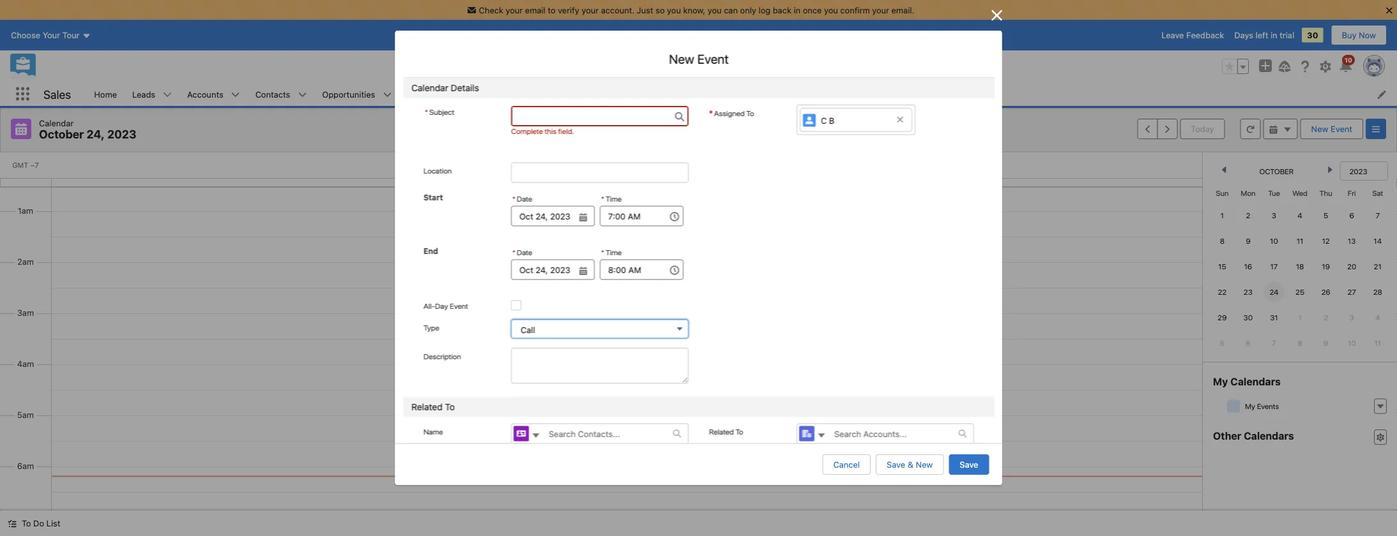 Task type: vqa. For each thing, say whether or not it's contained in the screenshot.


Task type: describe. For each thing, give the bounding box(es) containing it.
1 horizontal spatial 9
[[1324, 339, 1329, 348]]

gmt −7
[[12, 161, 39, 170]]

save & new
[[887, 460, 933, 470]]

call
[[520, 325, 535, 335]]

1 vertical spatial 10
[[1348, 339, 1356, 348]]

know,
[[683, 5, 706, 15]]

Related To text field
[[826, 425, 958, 444]]

hide items image
[[1227, 400, 1240, 413]]

0 horizontal spatial 9
[[1246, 236, 1251, 245]]

0 vertical spatial 4
[[1298, 211, 1303, 220]]

calendar for october
[[39, 118, 74, 128]]

related for related to
[[709, 428, 734, 437]]

buy
[[1342, 30, 1357, 40]]

b
[[829, 116, 834, 125]]

buy now
[[1342, 30, 1376, 40]]

name
[[423, 428, 443, 437]]

description
[[423, 352, 461, 361]]

to do list
[[22, 519, 60, 529]]

this
[[544, 127, 556, 135]]

related for new event
[[411, 402, 442, 413]]

forecasts
[[474, 89, 512, 99]]

0 horizontal spatial in
[[794, 5, 801, 15]]

4am
[[17, 359, 34, 369]]

group down location "text box"
[[511, 192, 595, 227]]

check
[[479, 5, 503, 15]]

27
[[1348, 288, 1356, 296]]

1am
[[18, 206, 33, 215]]

reports
[[605, 89, 636, 99]]

29
[[1218, 313, 1227, 322]]

1 vertical spatial new
[[1312, 124, 1329, 134]]

1 vertical spatial 1
[[1299, 313, 1302, 322]]

contacts
[[255, 89, 290, 99]]

details
[[451, 83, 479, 93]]

5am
[[17, 410, 34, 420]]

home link
[[86, 82, 125, 106]]

31
[[1270, 313, 1278, 322]]

all-
[[423, 302, 435, 311]]

email.
[[892, 5, 915, 15]]

group left today
[[1138, 119, 1178, 139]]

calendars for other calendars
[[1244, 430, 1294, 442]]

assigned
[[714, 109, 745, 118]]

tue 24
[[613, 161, 641, 170]]

20
[[1348, 262, 1357, 271]]

Name text field
[[541, 425, 673, 444]]

1 horizontal spatial 5
[[1324, 211, 1329, 220]]

date for start
[[517, 195, 532, 204]]

1 vertical spatial 8
[[1298, 339, 1303, 348]]

group down days
[[1222, 59, 1249, 74]]

25
[[1296, 288, 1305, 296]]

24 cell
[[1261, 279, 1287, 305]]

other
[[1213, 430, 1242, 442]]

quotes
[[668, 89, 696, 99]]

log
[[759, 5, 771, 15]]

location
[[423, 167, 452, 175]]

2023
[[107, 127, 136, 141]]

* subject
[[425, 107, 454, 116]]

calendar list item
[[400, 82, 466, 106]]

calendars for my calendars
[[1231, 376, 1281, 388]]

1 your from the left
[[506, 5, 523, 15]]

6am
[[17, 461, 34, 471]]

&
[[908, 460, 914, 470]]

calendar october 24, 2023
[[39, 118, 136, 141]]

1 horizontal spatial 6
[[1350, 211, 1355, 220]]

tue for tue 24
[[613, 161, 629, 170]]

all-day event
[[423, 302, 468, 311]]

save for save
[[960, 460, 979, 470]]

leads
[[132, 89, 155, 99]]

check your email to verify your account. just so you know, you can only log back in once you confirm your email.
[[479, 5, 915, 15]]

23
[[1244, 288, 1253, 296]]

other calendars
[[1213, 430, 1294, 442]]

once
[[803, 5, 822, 15]]

accounts list item
[[180, 82, 248, 106]]

1 vertical spatial 30
[[1244, 313, 1253, 322]]

0 vertical spatial new
[[669, 51, 694, 66]]

forecasts link
[[466, 82, 519, 106]]

mon
[[1241, 188, 1256, 197]]

today
[[1191, 124, 1214, 134]]

start
[[423, 193, 443, 202]]

0 vertical spatial 30
[[1307, 30, 1319, 40]]

reports list item
[[598, 82, 660, 106]]

group up all-day event option
[[511, 246, 595, 280]]

1 horizontal spatial in
[[1271, 30, 1278, 40]]

0 horizontal spatial 5
[[1220, 339, 1225, 348]]

quotes list item
[[660, 82, 720, 106]]

complete this field.
[[511, 127, 574, 135]]

1 vertical spatial 2
[[1324, 313, 1328, 322]]

subject
[[429, 107, 454, 116]]

c
[[821, 116, 827, 125]]

14
[[1374, 236, 1382, 245]]

accounts link
[[180, 82, 231, 106]]

* time for end
[[601, 248, 622, 257]]

cancel
[[833, 460, 860, 470]]

fri
[[1348, 188, 1356, 197]]

complete
[[511, 127, 543, 135]]

verify
[[558, 5, 579, 15]]

0 horizontal spatial 11
[[1297, 236, 1304, 245]]

1 horizontal spatial 11
[[1375, 339, 1382, 348]]

contacts list item
[[248, 82, 315, 106]]

dashboards list item
[[519, 82, 598, 106]]

leave feedback
[[1162, 30, 1224, 40]]

* date for end
[[512, 248, 532, 257]]

gmt
[[12, 161, 28, 170]]

−7
[[30, 161, 39, 170]]

2 your from the left
[[582, 5, 599, 15]]

call button
[[511, 320, 688, 339]]

1 horizontal spatial 4
[[1376, 313, 1380, 322]]

2 you from the left
[[708, 5, 722, 15]]

tue for tue
[[1268, 188, 1280, 197]]

15
[[1219, 262, 1227, 271]]

26
[[1322, 288, 1331, 296]]

calendar inside list item
[[407, 89, 442, 99]]

calendar link
[[400, 82, 450, 106]]

0 horizontal spatial 1
[[1221, 211, 1224, 220]]

home
[[94, 89, 117, 99]]



Task type: locate. For each thing, give the bounding box(es) containing it.
1 horizontal spatial my
[[1245, 402, 1256, 411]]

leads link
[[125, 82, 163, 106]]

day
[[435, 302, 448, 311]]

10 down 27
[[1348, 339, 1356, 348]]

9 down the 26
[[1324, 339, 1329, 348]]

save for save & new
[[887, 460, 906, 470]]

1 horizontal spatial october
[[1260, 167, 1294, 176]]

30 down 23
[[1244, 313, 1253, 322]]

time for start
[[605, 195, 622, 204]]

1 horizontal spatial 7
[[1376, 211, 1380, 220]]

text default image
[[1283, 125, 1292, 134], [673, 430, 681, 439], [958, 430, 967, 439], [817, 432, 826, 441], [1376, 434, 1385, 442]]

Description text field
[[511, 348, 688, 384]]

1 date from the top
[[517, 195, 532, 204]]

save inside button
[[887, 460, 906, 470]]

1 vertical spatial related to
[[709, 428, 743, 437]]

0 vertical spatial calendars
[[1231, 376, 1281, 388]]

your left email.
[[872, 5, 889, 15]]

21
[[1374, 262, 1382, 271]]

1 vertical spatial date
[[517, 248, 532, 257]]

0 horizontal spatial 24
[[631, 161, 641, 170]]

feedback
[[1187, 30, 1224, 40]]

2 time from the top
[[605, 248, 622, 257]]

1 vertical spatial 3
[[1350, 313, 1354, 322]]

3am
[[17, 308, 34, 318]]

0 horizontal spatial new event
[[669, 51, 729, 66]]

just
[[637, 5, 653, 15]]

list
[[86, 82, 1397, 106]]

1 vertical spatial new event
[[1312, 124, 1353, 134]]

1 vertical spatial tue
[[1268, 188, 1280, 197]]

5 down 29
[[1220, 339, 1225, 348]]

grid containing sun
[[1210, 183, 1391, 356]]

0 vertical spatial related to
[[411, 402, 455, 413]]

leave feedback link
[[1162, 30, 1224, 40]]

1 horizontal spatial tue
[[1268, 188, 1280, 197]]

0 horizontal spatial related
[[411, 402, 442, 413]]

0 vertical spatial october
[[39, 127, 84, 141]]

18
[[1296, 262, 1304, 271]]

inverse image
[[989, 8, 1005, 23]]

events
[[1257, 402, 1279, 411]]

2 down the 26
[[1324, 313, 1328, 322]]

type
[[423, 324, 439, 333]]

1 horizontal spatial 30
[[1307, 30, 1319, 40]]

opportunities link
[[315, 82, 383, 106]]

1 * time from the top
[[601, 195, 622, 204]]

0 vertical spatial related
[[411, 402, 442, 413]]

1 vertical spatial in
[[1271, 30, 1278, 40]]

confirm
[[840, 5, 870, 15]]

0 horizontal spatial 3
[[1272, 211, 1277, 220]]

1 vertical spatial * date
[[512, 248, 532, 257]]

in right left on the top of page
[[1271, 30, 1278, 40]]

2 date from the top
[[517, 248, 532, 257]]

24,
[[87, 127, 105, 141]]

so
[[656, 5, 665, 15]]

save right & on the right
[[960, 460, 979, 470]]

sat
[[1373, 188, 1384, 197]]

you left the can
[[708, 5, 722, 15]]

calendars down the events
[[1244, 430, 1294, 442]]

event inside button
[[1331, 124, 1353, 134]]

1 vertical spatial 9
[[1324, 339, 1329, 348]]

11
[[1297, 236, 1304, 245], [1375, 339, 1382, 348]]

1 vertical spatial time
[[605, 248, 622, 257]]

group
[[1222, 59, 1249, 74], [1138, 119, 1178, 139], [511, 192, 595, 227], [511, 246, 595, 280]]

days
[[1235, 30, 1254, 40]]

9 up 16
[[1246, 236, 1251, 245]]

8
[[1220, 236, 1225, 245], [1298, 339, 1303, 348]]

4 down "wed"
[[1298, 211, 1303, 220]]

0 horizontal spatial related to
[[411, 402, 455, 413]]

october inside calendar october 24, 2023
[[39, 127, 84, 141]]

11 up 18
[[1297, 236, 1304, 245]]

10
[[1270, 236, 1278, 245], [1348, 339, 1356, 348]]

0 vertical spatial event
[[697, 51, 729, 66]]

my for my calendars
[[1213, 376, 1228, 388]]

date
[[517, 195, 532, 204], [517, 248, 532, 257]]

1 horizontal spatial your
[[582, 5, 599, 15]]

0 vertical spatial 2
[[1246, 211, 1251, 220]]

october left 24,
[[39, 127, 84, 141]]

save left & on the right
[[887, 460, 906, 470]]

2 down the mon
[[1246, 211, 1251, 220]]

only
[[740, 5, 756, 15]]

you right so
[[667, 5, 681, 15]]

new
[[669, 51, 694, 66], [1312, 124, 1329, 134], [916, 460, 933, 470]]

new event inside button
[[1312, 124, 1353, 134]]

1 horizontal spatial 24
[[1270, 288, 1279, 296]]

1 vertical spatial my
[[1245, 402, 1256, 411]]

my up hide items icon
[[1213, 376, 1228, 388]]

to do list button
[[0, 511, 68, 537]]

contacts image
[[513, 427, 529, 442]]

leave
[[1162, 30, 1184, 40]]

save & new button
[[876, 455, 944, 475]]

to
[[548, 5, 556, 15]]

0 vertical spatial * date
[[512, 195, 532, 204]]

1 vertical spatial 11
[[1375, 339, 1382, 348]]

24
[[631, 161, 641, 170], [1270, 288, 1279, 296]]

1 horizontal spatial new event
[[1312, 124, 1353, 134]]

list
[[46, 519, 60, 529]]

0 vertical spatial 24
[[631, 161, 641, 170]]

days left in trial
[[1235, 30, 1295, 40]]

6 down fri
[[1350, 211, 1355, 220]]

related to for related to
[[709, 428, 743, 437]]

0 vertical spatial 5
[[1324, 211, 1329, 220]]

my
[[1213, 376, 1228, 388], [1245, 402, 1256, 411]]

wed
[[1293, 188, 1308, 197]]

All-Day Event checkbox
[[511, 301, 521, 311]]

dashboards
[[527, 89, 573, 99]]

9
[[1246, 236, 1251, 245], [1324, 339, 1329, 348]]

1 horizontal spatial related to
[[709, 428, 743, 437]]

7
[[1376, 211, 1380, 220], [1272, 339, 1277, 348]]

0 vertical spatial 3
[[1272, 211, 1277, 220]]

end
[[423, 247, 438, 256]]

tue
[[613, 161, 629, 170], [1268, 188, 1280, 197]]

contacts link
[[248, 82, 298, 106]]

leads list item
[[125, 82, 180, 106]]

19
[[1322, 262, 1330, 271]]

3 your from the left
[[872, 5, 889, 15]]

1 vertical spatial 4
[[1376, 313, 1380, 322]]

you
[[667, 5, 681, 15], [708, 5, 722, 15], [824, 5, 838, 15]]

my right hide items icon
[[1245, 402, 1256, 411]]

calendars
[[1231, 376, 1281, 388], [1244, 430, 1294, 442]]

0 horizontal spatial 10
[[1270, 236, 1278, 245]]

22
[[1218, 288, 1227, 296]]

my calendars
[[1213, 376, 1281, 388]]

1 horizontal spatial 2
[[1324, 313, 1328, 322]]

1 horizontal spatial 10
[[1348, 339, 1356, 348]]

your left email
[[506, 5, 523, 15]]

calendar for details
[[411, 83, 448, 93]]

3 down 27
[[1350, 313, 1354, 322]]

reports link
[[598, 82, 643, 106]]

2 horizontal spatial event
[[1331, 124, 1353, 134]]

* time for start
[[601, 195, 622, 204]]

sales
[[43, 87, 71, 101]]

opportunities
[[322, 89, 375, 99]]

in right back
[[794, 5, 801, 15]]

1 vertical spatial 7
[[1272, 339, 1277, 348]]

list containing home
[[86, 82, 1397, 106]]

your right verify
[[582, 5, 599, 15]]

0 vertical spatial tue
[[613, 161, 629, 170]]

3 you from the left
[[824, 5, 838, 15]]

my events
[[1245, 402, 1279, 411]]

calendars up my events
[[1231, 376, 1281, 388]]

thu
[[1320, 188, 1333, 197]]

12
[[1322, 236, 1330, 245]]

2am
[[17, 257, 34, 266]]

1 vertical spatial * time
[[601, 248, 622, 257]]

text default image inside to do list button
[[8, 520, 17, 529]]

2 horizontal spatial your
[[872, 5, 889, 15]]

28
[[1374, 288, 1383, 296]]

2 * date from the top
[[512, 248, 532, 257]]

0 horizontal spatial your
[[506, 5, 523, 15]]

1 down the sun
[[1221, 211, 1224, 220]]

0 vertical spatial 1
[[1221, 211, 1224, 220]]

0 horizontal spatial event
[[450, 302, 468, 311]]

24 inside cell
[[1270, 288, 1279, 296]]

0 horizontal spatial 2
[[1246, 211, 1251, 220]]

you right once
[[824, 5, 838, 15]]

do
[[33, 519, 44, 529]]

1 horizontal spatial save
[[960, 460, 979, 470]]

save button
[[949, 455, 989, 475]]

calendar inside calendar october 24, 2023
[[39, 118, 74, 128]]

0 vertical spatial date
[[517, 195, 532, 204]]

0 vertical spatial my
[[1213, 376, 1228, 388]]

1 horizontal spatial 8
[[1298, 339, 1303, 348]]

16
[[1244, 262, 1253, 271]]

0 horizontal spatial 30
[[1244, 313, 1253, 322]]

time for end
[[605, 248, 622, 257]]

cancel button
[[823, 455, 871, 475]]

0 vertical spatial time
[[605, 195, 622, 204]]

8 down 25
[[1298, 339, 1303, 348]]

accounts
[[187, 89, 223, 99]]

3 up 17
[[1272, 211, 1277, 220]]

1 horizontal spatial new
[[916, 460, 933, 470]]

7 down sat
[[1376, 211, 1380, 220]]

quotes link
[[660, 82, 703, 106]]

11 down 28
[[1375, 339, 1382, 348]]

1 vertical spatial related
[[709, 428, 734, 437]]

1 horizontal spatial you
[[708, 5, 722, 15]]

1 you from the left
[[667, 5, 681, 15]]

0 vertical spatial * time
[[601, 195, 622, 204]]

1 down 25
[[1299, 313, 1302, 322]]

1 horizontal spatial 1
[[1299, 313, 1302, 322]]

2 save from the left
[[960, 460, 979, 470]]

1 vertical spatial calendars
[[1244, 430, 1294, 442]]

5 down thu
[[1324, 211, 1329, 220]]

0 horizontal spatial save
[[887, 460, 906, 470]]

1 * date from the top
[[512, 195, 532, 204]]

2 * time from the top
[[601, 248, 622, 257]]

Location text field
[[511, 163, 688, 183]]

now
[[1359, 30, 1376, 40]]

1 horizontal spatial 3
[[1350, 313, 1354, 322]]

0 vertical spatial 10
[[1270, 236, 1278, 245]]

2 vertical spatial event
[[450, 302, 468, 311]]

text default image
[[1269, 125, 1278, 134], [1376, 402, 1385, 411], [531, 432, 540, 441], [8, 520, 17, 529]]

october up "wed"
[[1260, 167, 1294, 176]]

opportunities list item
[[315, 82, 400, 106]]

date for end
[[517, 248, 532, 257]]

0 horizontal spatial tue
[[613, 161, 629, 170]]

6 up my calendars
[[1246, 339, 1251, 348]]

0 vertical spatial 9
[[1246, 236, 1251, 245]]

30 right trial
[[1307, 30, 1319, 40]]

0 horizontal spatial october
[[39, 127, 84, 141]]

7 down 31
[[1272, 339, 1277, 348]]

accounts image
[[799, 427, 814, 442]]

0 horizontal spatial 4
[[1298, 211, 1303, 220]]

0 vertical spatial new event
[[669, 51, 729, 66]]

1 vertical spatial october
[[1260, 167, 1294, 176]]

None text field
[[511, 106, 688, 127], [511, 206, 595, 227], [600, 206, 683, 227], [511, 260, 595, 280], [600, 260, 683, 280], [511, 106, 688, 127], [511, 206, 595, 227], [600, 206, 683, 227], [511, 260, 595, 280], [600, 260, 683, 280]]

8 up 15
[[1220, 236, 1225, 245]]

left
[[1256, 30, 1269, 40]]

sun
[[1216, 188, 1229, 197]]

grid
[[1210, 183, 1391, 356]]

calendar details
[[411, 83, 479, 93]]

my for my events
[[1245, 402, 1256, 411]]

10 up 17
[[1270, 236, 1278, 245]]

17
[[1271, 262, 1278, 271]]

can
[[724, 5, 738, 15]]

1 vertical spatial event
[[1331, 124, 1353, 134]]

related to for new event
[[411, 402, 455, 413]]

*
[[425, 107, 428, 116], [709, 109, 713, 118], [512, 195, 515, 204], [601, 195, 604, 204], [512, 248, 515, 257], [601, 248, 604, 257]]

to inside button
[[22, 519, 31, 529]]

1 horizontal spatial event
[[697, 51, 729, 66]]

save inside button
[[960, 460, 979, 470]]

in
[[794, 5, 801, 15], [1271, 30, 1278, 40]]

0 horizontal spatial new
[[669, 51, 694, 66]]

assigned to
[[714, 109, 754, 118]]

field.
[[558, 127, 574, 135]]

0 horizontal spatial 6
[[1246, 339, 1251, 348]]

0 horizontal spatial my
[[1213, 376, 1228, 388]]

0 horizontal spatial you
[[667, 5, 681, 15]]

to
[[746, 109, 754, 118], [445, 402, 455, 413], [735, 428, 743, 437], [22, 519, 31, 529]]

* date for start
[[512, 195, 532, 204]]

0 vertical spatial 6
[[1350, 211, 1355, 220]]

0 horizontal spatial 8
[[1220, 236, 1225, 245]]

2 horizontal spatial you
[[824, 5, 838, 15]]

4 down 28
[[1376, 313, 1380, 322]]

back
[[773, 5, 792, 15]]

0 horizontal spatial 7
[[1272, 339, 1277, 348]]

1 save from the left
[[887, 460, 906, 470]]

0 vertical spatial 7
[[1376, 211, 1380, 220]]

1 time from the top
[[605, 195, 622, 204]]

related to
[[411, 402, 455, 413], [709, 428, 743, 437]]

2 vertical spatial new
[[916, 460, 933, 470]]

0 vertical spatial in
[[794, 5, 801, 15]]

1 vertical spatial 6
[[1246, 339, 1251, 348]]



